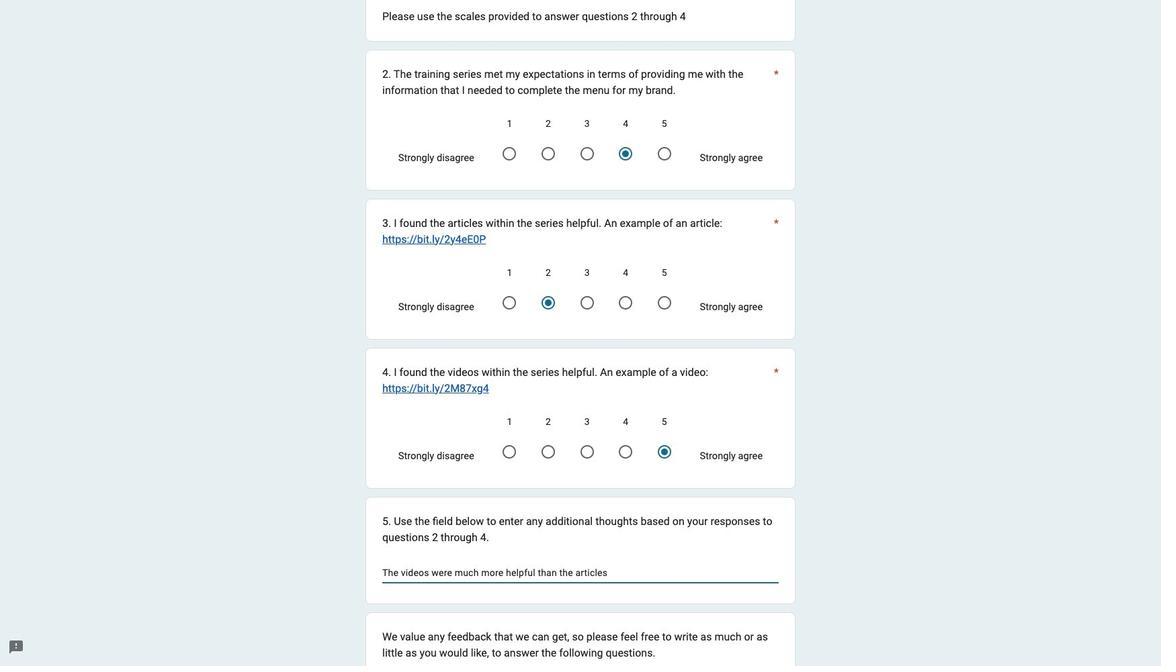 Task type: vqa. For each thing, say whether or not it's contained in the screenshot.
1 option for 2 radio associated with 1 image associated with 5 radio
yes



Task type: describe. For each thing, give the bounding box(es) containing it.
2 image for 2 radio related to 1 option associated with 4 image in the radio
[[542, 445, 555, 459]]

5 image for middle 4 image
[[658, 296, 671, 310]]

2 radio
[[535, 140, 562, 167]]

5 heading from the top
[[382, 629, 779, 662]]

1 radio for 4 image to the top
[[496, 140, 523, 167]]

2 image for 2 option
[[542, 147, 555, 160]]

2 radio for 1 radio
[[535, 289, 562, 316]]

0 vertical spatial 4 image
[[622, 150, 629, 157]]

heading for middle 4 image
[[382, 216, 779, 248]]

5 image for 4 image to the top
[[658, 147, 671, 160]]

1 list item from the top
[[366, 0, 796, 41]]

heading for 4 image to the top
[[382, 66, 779, 99]]

1 radio for 4 image in the radio
[[496, 439, 523, 465]]

4 radio for 5 radio
[[612, 140, 639, 167]]

1 image
[[503, 296, 516, 310]]

5 radio
[[651, 140, 678, 167]]

required question element for middle 4 image
[[771, 216, 779, 248]]

5 radio for 4 image in the radio
[[651, 439, 678, 465]]

3 image
[[580, 147, 594, 160]]

report a problem to google image
[[8, 640, 24, 656]]

3 image for middle 4 image
[[580, 296, 594, 310]]



Task type: locate. For each thing, give the bounding box(es) containing it.
1 vertical spatial 1 image
[[503, 445, 516, 459]]

4 radio for middle 4 image's 5 option
[[612, 289, 639, 316]]

required question element for 4 image to the top
[[771, 66, 779, 99]]

1 5 radio from the top
[[651, 289, 678, 316]]

1 3 image from the top
[[580, 296, 594, 310]]

2 2 image from the top
[[542, 445, 555, 459]]

2 vertical spatial 4 image
[[619, 445, 632, 459]]

1 1 image from the top
[[503, 147, 516, 160]]

list item
[[366, 0, 796, 41], [366, 613, 796, 667]]

1 image for 1 option associated with 4 image to the top
[[503, 147, 516, 160]]

1 vertical spatial 5 image
[[658, 296, 671, 310]]

1 vertical spatial 2 image
[[542, 445, 555, 459]]

1 image for 1 option associated with 4 image in the radio
[[503, 445, 516, 459]]

1 image
[[503, 147, 516, 160], [503, 445, 516, 459]]

2 2 radio from the top
[[535, 439, 562, 465]]

3 image
[[580, 296, 594, 310], [580, 445, 594, 459]]

4 heading from the top
[[382, 365, 779, 397]]

0 vertical spatial 3 radio
[[574, 140, 601, 167]]

1 vertical spatial 3 image
[[580, 445, 594, 459]]

2 image left 3 icon
[[542, 147, 555, 160]]

2 list item from the top
[[366, 613, 796, 667]]

2 radio left 3 radio
[[535, 439, 562, 465]]

2 5 image from the top
[[658, 296, 671, 310]]

4 image inside radio
[[619, 445, 632, 459]]

3 radio
[[574, 439, 601, 465]]

2 3 image from the top
[[580, 445, 594, 459]]

1 vertical spatial 2 radio
[[535, 439, 562, 465]]

3 radio for 4 option related to 5 radio
[[574, 140, 601, 167]]

3 image inside radio
[[580, 445, 594, 459]]

0 vertical spatial list item
[[366, 0, 796, 41]]

2 required question element from the top
[[771, 216, 779, 248]]

heading
[[382, 9, 779, 25], [382, 66, 779, 99], [382, 216, 779, 248], [382, 365, 779, 397], [382, 629, 779, 662]]

2 1 image from the top
[[503, 445, 516, 459]]

2 image
[[542, 147, 555, 160], [542, 445, 555, 459]]

1 vertical spatial list item
[[366, 613, 796, 667]]

2 heading from the top
[[382, 66, 779, 99]]

3 heading from the top
[[382, 216, 779, 248]]

2 image left 3 radio
[[542, 445, 555, 459]]

2 5 radio from the top
[[651, 439, 678, 465]]

1 2 image from the top
[[542, 147, 555, 160]]

1 3 radio from the top
[[574, 140, 601, 167]]

2 radio right 1 image
[[535, 289, 562, 316]]

5 radio for middle 4 image
[[651, 289, 678, 316]]

2 image
[[545, 299, 552, 306]]

1 1 radio from the top
[[496, 140, 523, 167]]

5 radio
[[651, 289, 678, 316], [651, 439, 678, 465]]

2 radio for 1 option associated with 4 image in the radio
[[535, 439, 562, 465]]

3 radio
[[574, 140, 601, 167], [574, 289, 601, 316]]

2 3 radio from the top
[[574, 289, 601, 316]]

3 image left 4 radio
[[580, 445, 594, 459]]

3 image right 2 image
[[580, 296, 594, 310]]

5 image
[[661, 449, 668, 455]]

1 required question element from the top
[[771, 66, 779, 99]]

3 radio right 2 image
[[574, 289, 601, 316]]

1 vertical spatial required question element
[[771, 216, 779, 248]]

1 vertical spatial 1 radio
[[496, 439, 523, 465]]

required question element
[[771, 66, 779, 99], [771, 216, 779, 248], [771, 365, 779, 397]]

2 4 radio from the top
[[612, 289, 639, 316]]

None text field
[[382, 566, 779, 582]]

3 radio for 4 option for middle 4 image's 5 option
[[574, 289, 601, 316]]

required question element for 4 image in the radio
[[771, 365, 779, 397]]

0 vertical spatial 2 image
[[542, 147, 555, 160]]

0 vertical spatial 1 image
[[503, 147, 516, 160]]

heading for 4 image in the radio
[[382, 365, 779, 397]]

5 image
[[658, 147, 671, 160], [658, 296, 671, 310]]

3 image for 4 image in the radio
[[580, 445, 594, 459]]

1 radio
[[496, 140, 523, 167], [496, 439, 523, 465]]

3 required question element from the top
[[771, 365, 779, 397]]

2 1 radio from the top
[[496, 439, 523, 465]]

0 vertical spatial 5 image
[[658, 147, 671, 160]]

1 vertical spatial 3 radio
[[574, 289, 601, 316]]

2 image inside radio
[[542, 445, 555, 459]]

0 vertical spatial 4 radio
[[612, 140, 639, 167]]

1 heading from the top
[[382, 9, 779, 25]]

4 radio
[[612, 140, 639, 167], [612, 289, 639, 316]]

5 image inside radio
[[658, 147, 671, 160]]

4 image
[[622, 150, 629, 157], [619, 296, 632, 310], [619, 445, 632, 459]]

0 vertical spatial 1 radio
[[496, 140, 523, 167]]

4 radio
[[612, 439, 639, 465]]

0 vertical spatial 5 radio
[[651, 289, 678, 316]]

0 vertical spatial 2 radio
[[535, 289, 562, 316]]

2 vertical spatial required question element
[[771, 365, 779, 397]]

2 image inside option
[[542, 147, 555, 160]]

1 vertical spatial 5 radio
[[651, 439, 678, 465]]

1 5 image from the top
[[658, 147, 671, 160]]

1 2 radio from the top
[[535, 289, 562, 316]]

1 4 radio from the top
[[612, 140, 639, 167]]

2 radio
[[535, 289, 562, 316], [535, 439, 562, 465]]

3 radio right 2 option
[[574, 140, 601, 167]]

1 vertical spatial 4 radio
[[612, 289, 639, 316]]

1 vertical spatial 4 image
[[619, 296, 632, 310]]

0 vertical spatial required question element
[[771, 66, 779, 99]]

0 vertical spatial 3 image
[[580, 296, 594, 310]]

1 radio
[[496, 289, 523, 316]]



